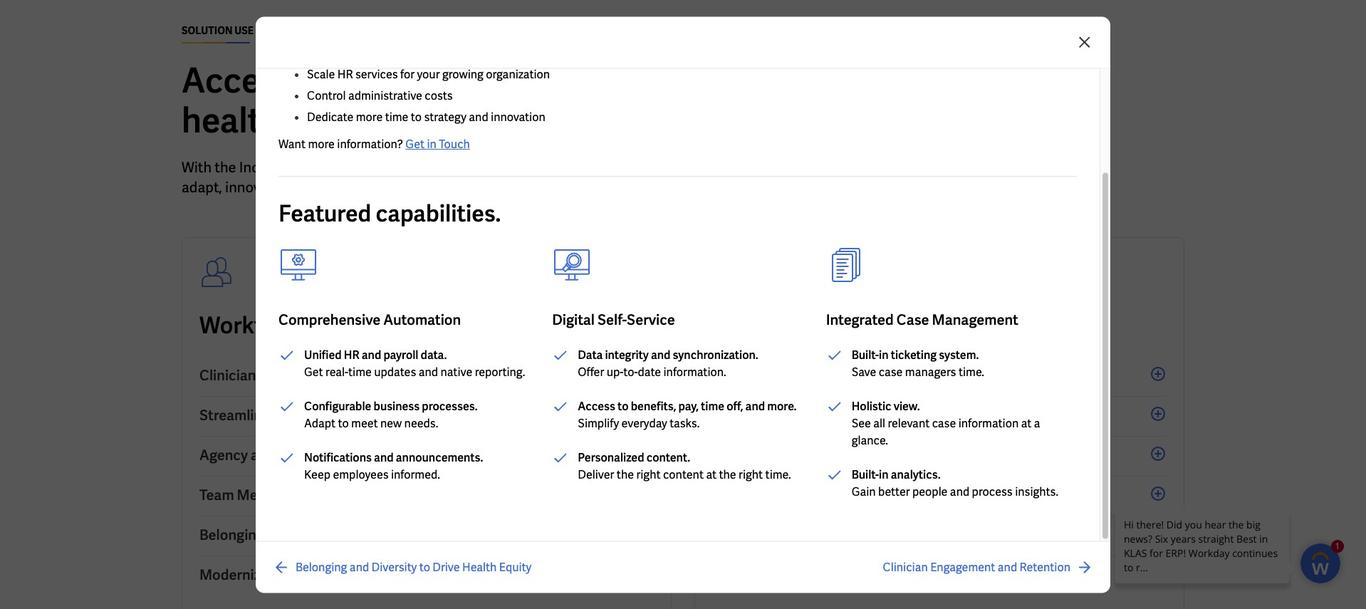 Task type: vqa. For each thing, say whether or not it's contained in the screenshot.
Report to the right
no



Task type: describe. For each thing, give the bounding box(es) containing it.
well-
[[397, 486, 429, 504]]

and inside button
[[830, 486, 854, 504]]

while
[[380, 178, 414, 197]]

accelerate value with solutions made for healthcare.
[[182, 58, 811, 142]]

integrity
[[605, 348, 649, 363]]

transformation.
[[576, 178, 675, 197]]

real-
[[326, 365, 348, 380]]

belonging and diversity to drive health equity inside featured capabilities. dialog
[[296, 559, 532, 574]]

new
[[380, 416, 402, 431]]

healthcare.
[[182, 98, 356, 142]]

more.
[[767, 399, 797, 414]]

adapt,
[[182, 178, 222, 197]]

relevant
[[888, 416, 930, 431]]

needs.
[[404, 416, 438, 431]]

services
[[355, 67, 398, 82]]

dedicate
[[307, 110, 354, 125]]

want
[[279, 137, 306, 152]]

0 vertical spatial in
[[427, 137, 437, 152]]

with
[[447, 58, 516, 103]]

service for hr
[[302, 566, 350, 584]]

workforce for the future of health
[[199, 311, 553, 340]]

in for built-in ticketing system. save case managers time.
[[879, 348, 889, 363]]

and inside the access to benefits, pay, time off, and more. simplify everyday tasks.
[[746, 399, 765, 414]]

all
[[874, 416, 885, 431]]

clinically integrated supply chain button
[[712, 357, 1167, 397]]

proactive contract management
[[712, 526, 924, 544]]

tracking
[[445, 178, 498, 197]]

resilient healthcare supply chain
[[712, 311, 1063, 340]]

hr for service
[[279, 566, 299, 584]]

streamlined recruiting and onboarding
[[199, 406, 455, 425]]

0 vertical spatial clinician
[[199, 366, 256, 385]]

data.
[[421, 348, 447, 363]]

and inside data integrity and synchronization. offer up-to-date information.
[[651, 348, 671, 363]]

driven
[[753, 406, 795, 425]]

your inside with the industry accelerator for healthcare, you benefit from a global ecosystem of partners to help you adapt, innovate, and scale—all while fast-tracking your digital transformation.
[[501, 178, 530, 197]]

built- for better
[[852, 467, 879, 482]]

supplier- and supply-related risk management
[[712, 446, 1019, 464]]

2 right from the left
[[739, 467, 763, 482]]

built-in ticketing system. save case managers time.
[[852, 348, 984, 380]]

control
[[307, 88, 346, 103]]

capabilities.
[[376, 199, 501, 229]]

case for relevant
[[932, 416, 956, 431]]

optimization
[[379, 446, 463, 464]]

to inside the access to benefits, pay, time off, and more. simplify everyday tasks.
[[618, 399, 629, 414]]

information?
[[337, 137, 403, 152]]

benefit
[[498, 158, 543, 177]]

built- for save
[[852, 348, 879, 363]]

0 vertical spatial belonging and diversity to drive health equity
[[199, 526, 496, 544]]

supply for integrated
[[845, 366, 889, 385]]

related
[[849, 446, 899, 464]]

use
[[235, 24, 254, 37]]

0 horizontal spatial equity
[[455, 526, 496, 544]]

integrated case management
[[826, 311, 1018, 329]]

with the industry accelerator for healthcare, you benefit from a global ecosystem of partners to help you adapt, innovate, and scale—all while fast-tracking your digital transformation.
[[182, 158, 850, 197]]

global
[[590, 158, 630, 177]]

value-
[[712, 406, 753, 425]]

solutions
[[522, 58, 667, 103]]

system.
[[939, 348, 979, 363]]

optimized automated replenishment button
[[712, 556, 1167, 595]]

0 vertical spatial contract
[[278, 446, 336, 464]]

and inside with the industry accelerator for healthcare, you benefit from a global ecosystem of partners to help you adapt, innovate, and scale—all while fast-tracking your digital transformation.
[[287, 178, 311, 197]]

unified hr and payroll data. get real-time updates and native reporting.
[[304, 348, 525, 380]]

resilient
[[712, 311, 803, 340]]

0 vertical spatial engagement
[[259, 366, 340, 385]]

workforce
[[199, 311, 308, 340]]

with
[[182, 158, 212, 177]]

modernized hr service delivery
[[199, 566, 406, 584]]

a inside holistic view. see all relevant case information at a glance.
[[1034, 416, 1040, 431]]

risk
[[902, 446, 930, 464]]

updates
[[374, 365, 416, 380]]

innovation
[[491, 110, 545, 125]]

from
[[546, 158, 577, 177]]

better
[[878, 484, 910, 499]]

equity inside featured capabilities. dialog
[[499, 559, 532, 574]]

1 right from the left
[[636, 467, 661, 482]]

1 vertical spatial belonging and diversity to drive health equity button
[[273, 558, 532, 576]]

1 vertical spatial health
[[409, 526, 452, 544]]

adapt
[[304, 416, 336, 431]]

view.
[[894, 399, 920, 414]]

of inside with the industry accelerator for healthcare, you benefit from a global ecosystem of partners to help you adapt, innovate, and scale—all while fast-tracking your digital transformation.
[[705, 158, 718, 177]]

1 vertical spatial more
[[308, 137, 335, 152]]

to-
[[624, 365, 638, 380]]

case
[[897, 311, 929, 329]]

1 you from the left
[[471, 158, 494, 177]]

analytics.
[[891, 467, 941, 482]]

get in touch link
[[406, 137, 470, 152]]

scale
[[307, 67, 335, 82]]

information
[[959, 416, 1019, 431]]

scale hr services for your growing organization control administrative costs dedicate more time to strategy and innovation
[[307, 67, 550, 125]]

solution
[[182, 24, 233, 37]]

industry
[[239, 158, 292, 177]]

delivery
[[353, 566, 406, 584]]

0 horizontal spatial retention
[[370, 366, 435, 385]]

retention inside featured capabilities. dialog
[[1020, 559, 1071, 574]]

0 vertical spatial clinician engagement and retention button
[[199, 357, 654, 397]]

at inside personalized content. deliver the right content at the right time.
[[706, 467, 717, 482]]

more inside scale hr services for your growing organization control administrative costs dedicate more time to strategy and innovation
[[356, 110, 383, 125]]

ecosystem
[[633, 158, 702, 177]]

0 vertical spatial health
[[483, 311, 553, 340]]

optimized automated replenishment
[[712, 566, 956, 584]]

notifications
[[304, 450, 372, 465]]

content
[[663, 467, 704, 482]]

for inside with the industry accelerator for healthcare, you benefit from a global ecosystem of partners to help you adapt, innovate, and scale—all while fast-tracking your digital transformation.
[[374, 158, 391, 177]]

made
[[674, 58, 761, 103]]

and inside notifications and announcements. keep employees informed.
[[374, 450, 394, 465]]

configurable business processes. adapt to meet new needs.
[[304, 399, 478, 431]]

supply-
[[801, 446, 849, 464]]

want more information? get in touch
[[279, 137, 470, 152]]

built-in analytics. gain better people and process insights.
[[852, 467, 1059, 499]]

at inside holistic view. see all relevant case information at a glance.
[[1021, 416, 1032, 431]]

0 horizontal spatial drive
[[371, 526, 406, 544]]

sourcing
[[798, 406, 856, 425]]

clinician engagement and retention for "clinician engagement and retention" button in featured capabilities. dialog
[[883, 559, 1071, 574]]

value-driven sourcing button
[[712, 397, 1167, 437]]

clinically
[[712, 366, 771, 385]]

case for save
[[879, 365, 903, 380]]

date
[[638, 365, 661, 380]]

featured
[[279, 199, 371, 229]]

team
[[199, 486, 234, 504]]

1 horizontal spatial get
[[406, 137, 425, 152]]



Task type: locate. For each thing, give the bounding box(es) containing it.
more down administrative
[[356, 110, 383, 125]]

hr inside button
[[279, 566, 299, 584]]

clinician engagement and retention inside featured capabilities. dialog
[[883, 559, 1071, 574]]

time inside unified hr and payroll data. get real-time updates and native reporting.
[[348, 365, 372, 380]]

offer
[[578, 365, 604, 380]]

replenishment
[[858, 566, 956, 584]]

agency and contract labor optimization
[[199, 446, 463, 464]]

1 horizontal spatial chain
[[1002, 311, 1063, 340]]

get down unified
[[304, 365, 323, 380]]

more up accelerator
[[308, 137, 335, 152]]

people
[[912, 484, 948, 499]]

to right delivery
[[419, 559, 430, 574]]

supplier
[[712, 486, 766, 504]]

belonging left delivery
[[296, 559, 347, 574]]

the inside with the industry accelerator for healthcare, you benefit from a global ecosystem of partners to help you adapt, innovate, and scale—all while fast-tracking your digital transformation.
[[215, 158, 236, 177]]

chain
[[1002, 311, 1063, 340], [892, 366, 930, 385]]

of up native
[[458, 311, 479, 340]]

0 horizontal spatial case
[[879, 365, 903, 380]]

a inside with the industry accelerator for healthcare, you benefit from a global ecosystem of partners to help you adapt, innovate, and scale—all while fast-tracking your digital transformation.
[[580, 158, 587, 177]]

1 vertical spatial your
[[501, 178, 530, 197]]

contract up the keep
[[278, 446, 336, 464]]

service left delivery
[[302, 566, 350, 584]]

of left partners
[[705, 158, 718, 177]]

agency
[[199, 446, 248, 464]]

1 horizontal spatial belonging
[[296, 559, 347, 574]]

management down information
[[932, 446, 1019, 464]]

to up delivery
[[355, 526, 369, 544]]

0 vertical spatial hr
[[337, 67, 353, 82]]

1 vertical spatial retention
[[1020, 559, 1071, 574]]

streamlined
[[199, 406, 278, 425]]

1 horizontal spatial clinician
[[883, 559, 928, 574]]

0 horizontal spatial your
[[417, 67, 440, 82]]

0 horizontal spatial service
[[302, 566, 350, 584]]

0 horizontal spatial of
[[458, 311, 479, 340]]

for inside accelerate value with solutions made for healthcare.
[[767, 58, 811, 103]]

2 vertical spatial management
[[838, 526, 924, 544]]

to down configurable
[[338, 416, 349, 431]]

1 vertical spatial a
[[1034, 416, 1040, 431]]

hr up real-
[[344, 348, 359, 363]]

0 horizontal spatial belonging
[[199, 526, 264, 544]]

proactive
[[712, 526, 774, 544]]

in up "better"
[[879, 467, 889, 482]]

health inside featured capabilities. dialog
[[462, 559, 497, 574]]

time inside scale hr services for your growing organization control administrative costs dedicate more time to strategy and innovation
[[385, 110, 408, 125]]

right down content.
[[636, 467, 661, 482]]

1 horizontal spatial right
[[739, 467, 763, 482]]

1 horizontal spatial retention
[[1020, 559, 1071, 574]]

1 horizontal spatial clinician engagement and retention
[[883, 559, 1071, 574]]

management for proactive contract management
[[838, 526, 924, 544]]

1 vertical spatial belonging and diversity to drive health equity
[[296, 559, 532, 574]]

1 vertical spatial clinician engagement and retention button
[[883, 558, 1093, 576]]

1 vertical spatial time.
[[765, 467, 791, 482]]

featured capabilities. dialog
[[0, 0, 1366, 609]]

pay,
[[679, 399, 699, 414]]

diversity inside button
[[769, 486, 827, 504]]

and inside built-in analytics. gain better people and process insights.
[[950, 484, 970, 499]]

at right information
[[1021, 416, 1032, 431]]

scale—all
[[314, 178, 377, 197]]

hr right scale
[[337, 67, 353, 82]]

glance.
[[852, 433, 888, 448]]

agency and contract labor optimization button
[[199, 437, 654, 477]]

being
[[429, 486, 466, 504]]

hr inside unified hr and payroll data. get real-time updates and native reporting.
[[344, 348, 359, 363]]

featured capabilities.
[[279, 199, 501, 229]]

1 vertical spatial clinician engagement and retention
[[883, 559, 1071, 574]]

0 horizontal spatial clinician engagement and retention button
[[199, 357, 654, 397]]

1 built- from the top
[[852, 348, 879, 363]]

proactive contract management button
[[712, 516, 1167, 556]]

to inside with the industry accelerator for healthcare, you benefit from a global ecosystem of partners to help you adapt, innovate, and scale—all while fast-tracking your digital transformation.
[[779, 158, 792, 177]]

value
[[357, 58, 440, 103]]

get inside unified hr and payroll data. get real-time updates and native reporting.
[[304, 365, 323, 380]]

time down administrative
[[385, 110, 408, 125]]

unified
[[304, 348, 342, 363]]

more
[[356, 110, 383, 125], [308, 137, 335, 152]]

member
[[237, 486, 291, 504]]

1 horizontal spatial service
[[627, 311, 675, 329]]

healthcare,
[[394, 158, 468, 177]]

belonging inside featured capabilities. dialog
[[296, 559, 347, 574]]

0 horizontal spatial get
[[304, 365, 323, 380]]

0 horizontal spatial supply
[[845, 366, 889, 385]]

engagement down proactive contract management button
[[930, 559, 995, 574]]

1 vertical spatial of
[[458, 311, 479, 340]]

save
[[852, 365, 876, 380]]

you right help
[[826, 158, 850, 177]]

0 vertical spatial time
[[385, 110, 408, 125]]

configurable
[[304, 399, 371, 414]]

built- inside built-in analytics. gain better people and process insights.
[[852, 467, 879, 482]]

hr for and
[[344, 348, 359, 363]]

clinician engagement and retention
[[199, 366, 435, 385], [883, 559, 1071, 574]]

engagement down unified
[[259, 366, 340, 385]]

2 built- from the top
[[852, 467, 879, 482]]

time. down system.
[[959, 365, 984, 380]]

belonging up modernized
[[199, 526, 264, 544]]

0 horizontal spatial clinician
[[199, 366, 256, 385]]

1 horizontal spatial drive
[[433, 559, 460, 574]]

your down benefit
[[501, 178, 530, 197]]

1 vertical spatial service
[[302, 566, 350, 584]]

your inside scale hr services for your growing organization control administrative costs dedicate more time to strategy and innovation
[[417, 67, 440, 82]]

drive
[[371, 526, 406, 544], [433, 559, 460, 574]]

0 vertical spatial service
[[627, 311, 675, 329]]

1 horizontal spatial at
[[1021, 416, 1032, 431]]

digital
[[552, 311, 595, 329]]

1 vertical spatial management
[[932, 446, 1019, 464]]

to inside scale hr services for your growing organization control administrative costs dedicate more time to strategy and innovation
[[411, 110, 422, 125]]

1 horizontal spatial contract
[[777, 526, 835, 544]]

up-
[[607, 365, 624, 380]]

1 vertical spatial case
[[932, 416, 956, 431]]

management inside supplier- and supply-related risk management button
[[932, 446, 1019, 464]]

1 vertical spatial engagement
[[857, 486, 938, 504]]

you up tracking at the left top of page
[[471, 158, 494, 177]]

service up integrity
[[627, 311, 675, 329]]

clinician down proactive contract management button
[[883, 559, 928, 574]]

team member experience and well-being button
[[199, 477, 654, 516]]

supplier-
[[712, 446, 771, 464]]

chain for clinically integrated supply chain
[[892, 366, 930, 385]]

2 vertical spatial hr
[[279, 566, 299, 584]]

supplier diversity and engagement
[[712, 486, 938, 504]]

1 horizontal spatial more
[[356, 110, 383, 125]]

get up healthcare,
[[406, 137, 425, 152]]

in left the touch
[[427, 137, 437, 152]]

time. down supplier-
[[765, 467, 791, 482]]

integrated inside button
[[774, 366, 842, 385]]

benefits,
[[631, 399, 676, 414]]

hr for services
[[337, 67, 353, 82]]

0 vertical spatial diversity
[[769, 486, 827, 504]]

access
[[578, 399, 615, 414]]

1 vertical spatial in
[[879, 348, 889, 363]]

time left updates on the left
[[348, 365, 372, 380]]

2 horizontal spatial diversity
[[769, 486, 827, 504]]

chain for resilient healthcare supply chain
[[1002, 311, 1063, 340]]

for inside scale hr services for your growing organization control administrative costs dedicate more time to strategy and innovation
[[400, 67, 415, 82]]

contract up automated
[[777, 526, 835, 544]]

integrated inside featured capabilities. dialog
[[826, 311, 894, 329]]

in inside built-in ticketing system. save case managers time.
[[879, 348, 889, 363]]

clinician engagement and retention down proactive contract management button
[[883, 559, 1071, 574]]

case right save
[[879, 365, 903, 380]]

a right information
[[1034, 416, 1040, 431]]

1 vertical spatial belonging
[[296, 559, 347, 574]]

time. inside personalized content. deliver the right content at the right time.
[[765, 467, 791, 482]]

1 horizontal spatial of
[[705, 158, 718, 177]]

ticketing
[[891, 348, 937, 363]]

supplier- and supply-related risk management button
[[712, 437, 1167, 477]]

reporting.
[[475, 365, 525, 380]]

organization
[[486, 67, 550, 82]]

integrated up more.
[[774, 366, 842, 385]]

engagement inside featured capabilities. dialog
[[930, 559, 995, 574]]

your up costs
[[417, 67, 440, 82]]

belonging and diversity to drive health equity
[[199, 526, 496, 544], [296, 559, 532, 574]]

0 horizontal spatial diversity
[[294, 526, 352, 544]]

supply
[[927, 311, 997, 340], [845, 366, 889, 385]]

costs
[[425, 88, 453, 103]]

0 horizontal spatial contract
[[278, 446, 336, 464]]

2 vertical spatial diversity
[[372, 559, 417, 574]]

0 vertical spatial integrated
[[826, 311, 894, 329]]

engagement down analytics.
[[857, 486, 938, 504]]

recruiting
[[281, 406, 348, 425]]

1 horizontal spatial clinician engagement and retention button
[[883, 558, 1093, 576]]

0 vertical spatial drive
[[371, 526, 406, 544]]

your
[[417, 67, 440, 82], [501, 178, 530, 197]]

hr right modernized
[[279, 566, 299, 584]]

clinician up streamlined at the left bottom
[[199, 366, 256, 385]]

1 vertical spatial hr
[[344, 348, 359, 363]]

simplify
[[578, 416, 619, 431]]

announcements.
[[396, 450, 483, 465]]

0 vertical spatial retention
[[370, 366, 435, 385]]

accelerator
[[295, 158, 371, 177]]

0 vertical spatial time.
[[959, 365, 984, 380]]

drive up delivery
[[371, 526, 406, 544]]

at right the content at the bottom
[[706, 467, 717, 482]]

in inside built-in analytics. gain better people and process insights.
[[879, 467, 889, 482]]

clinician inside featured capabilities. dialog
[[883, 559, 928, 574]]

0 horizontal spatial time
[[348, 365, 372, 380]]

0 vertical spatial a
[[580, 158, 587, 177]]

managers
[[905, 365, 956, 380]]

team member experience and well-being
[[199, 486, 466, 504]]

clinician engagement and retention for the topmost "clinician engagement and retention" button
[[199, 366, 435, 385]]

time.
[[959, 365, 984, 380], [765, 467, 791, 482]]

payroll
[[384, 348, 418, 363]]

notifications and announcements. keep employees informed.
[[304, 450, 483, 482]]

1 horizontal spatial equity
[[499, 559, 532, 574]]

information.
[[664, 365, 726, 380]]

1 vertical spatial contract
[[777, 526, 835, 544]]

in down resilient healthcare supply chain
[[879, 348, 889, 363]]

0 horizontal spatial right
[[636, 467, 661, 482]]

business
[[374, 399, 420, 414]]

0 vertical spatial get
[[406, 137, 425, 152]]

automation
[[383, 311, 461, 329]]

clinician engagement and retention button inside featured capabilities. dialog
[[883, 558, 1093, 576]]

to
[[411, 110, 422, 125], [779, 158, 792, 177], [618, 399, 629, 414], [338, 416, 349, 431], [355, 526, 369, 544], [419, 559, 430, 574]]

management inside proactive contract management button
[[838, 526, 924, 544]]

1 horizontal spatial supply
[[927, 311, 997, 340]]

1 vertical spatial drive
[[433, 559, 460, 574]]

2 vertical spatial time
[[701, 399, 724, 414]]

digital
[[533, 178, 573, 197]]

1 horizontal spatial your
[[501, 178, 530, 197]]

automated
[[782, 566, 855, 584]]

keep
[[304, 467, 331, 482]]

clinician engagement and retention button
[[199, 357, 654, 397], [883, 558, 1093, 576]]

management inside featured capabilities. dialog
[[932, 311, 1018, 329]]

insights.
[[1015, 484, 1059, 499]]

case inside holistic view. see all relevant case information at a glance.
[[932, 416, 956, 431]]

1 vertical spatial time
[[348, 365, 372, 380]]

1 vertical spatial get
[[304, 365, 323, 380]]

0 vertical spatial belonging and diversity to drive health equity button
[[199, 516, 654, 556]]

management for integrated case management
[[932, 311, 1018, 329]]

in for built-in analytics. gain better people and process insights.
[[879, 467, 889, 482]]

0 horizontal spatial time.
[[765, 467, 791, 482]]

0 vertical spatial supply
[[927, 311, 997, 340]]

1 vertical spatial equity
[[499, 559, 532, 574]]

drive inside featured capabilities. dialog
[[433, 559, 460, 574]]

0 vertical spatial more
[[356, 110, 383, 125]]

1 vertical spatial built-
[[852, 467, 879, 482]]

growing
[[442, 67, 484, 82]]

service inside featured capabilities. dialog
[[627, 311, 675, 329]]

supply up system.
[[927, 311, 997, 340]]

innovate,
[[225, 178, 284, 197]]

clinician engagement and retention down unified
[[199, 366, 435, 385]]

1 vertical spatial clinician
[[883, 559, 928, 574]]

integrated up save
[[826, 311, 894, 329]]

supply up holistic
[[845, 366, 889, 385]]

0 vertical spatial at
[[1021, 416, 1032, 431]]

1 vertical spatial diversity
[[294, 526, 352, 544]]

1 vertical spatial supply
[[845, 366, 889, 385]]

0 horizontal spatial you
[[471, 158, 494, 177]]

built- inside built-in ticketing system. save case managers time.
[[852, 348, 879, 363]]

a right from
[[580, 158, 587, 177]]

1 horizontal spatial time.
[[959, 365, 984, 380]]

belonging and diversity to drive health equity button
[[199, 516, 654, 556], [273, 558, 532, 576]]

2 vertical spatial in
[[879, 467, 889, 482]]

built- up save
[[852, 348, 879, 363]]

chain inside button
[[892, 366, 930, 385]]

to right access
[[618, 399, 629, 414]]

supply for healthcare
[[927, 311, 997, 340]]

case inside built-in ticketing system. save case managers time.
[[879, 365, 903, 380]]

the
[[215, 158, 236, 177], [346, 311, 381, 340], [617, 467, 634, 482], [719, 467, 736, 482]]

to left strategy
[[411, 110, 422, 125]]

1 horizontal spatial you
[[826, 158, 850, 177]]

2 horizontal spatial time
[[701, 399, 724, 414]]

built- up gain
[[852, 467, 879, 482]]

supplier diversity and engagement button
[[712, 477, 1167, 516]]

engagement
[[259, 366, 340, 385], [857, 486, 938, 504], [930, 559, 995, 574]]

processes.
[[422, 399, 478, 414]]

0 vertical spatial your
[[417, 67, 440, 82]]

time. inside built-in ticketing system. save case managers time.
[[959, 365, 984, 380]]

service inside button
[[302, 566, 350, 584]]

off,
[[727, 399, 743, 414]]

0 horizontal spatial at
[[706, 467, 717, 482]]

0 horizontal spatial clinician engagement and retention
[[199, 366, 435, 385]]

partners
[[721, 158, 776, 177]]

engagement inside button
[[857, 486, 938, 504]]

1 vertical spatial at
[[706, 467, 717, 482]]

personalized
[[578, 450, 644, 465]]

case up supplier- and supply-related risk management button
[[932, 416, 956, 431]]

personalized content. deliver the right content at the right time.
[[578, 450, 791, 482]]

0 vertical spatial belonging
[[199, 526, 264, 544]]

0 horizontal spatial chain
[[892, 366, 930, 385]]

0 horizontal spatial a
[[580, 158, 587, 177]]

1 horizontal spatial a
[[1034, 416, 1040, 431]]

to left help
[[779, 158, 792, 177]]

to inside configurable business processes. adapt to meet new needs.
[[338, 416, 349, 431]]

time left the "off,"
[[701, 399, 724, 414]]

supply inside clinically integrated supply chain button
[[845, 366, 889, 385]]

management down "better"
[[838, 526, 924, 544]]

future
[[386, 311, 453, 340]]

right down supplier-
[[739, 467, 763, 482]]

drive right delivery
[[433, 559, 460, 574]]

hr inside scale hr services for your growing organization control administrative costs dedicate more time to strategy and innovation
[[337, 67, 353, 82]]

comprehensive
[[279, 311, 381, 329]]

2 you from the left
[[826, 158, 850, 177]]

diversity inside featured capabilities. dialog
[[372, 559, 417, 574]]

holistic view. see all relevant case information at a glance.
[[852, 399, 1040, 448]]

2 vertical spatial engagement
[[930, 559, 995, 574]]

digital self-service
[[552, 311, 675, 329]]

content.
[[647, 450, 690, 465]]

0 horizontal spatial more
[[308, 137, 335, 152]]

time inside the access to benefits, pay, time off, and more. simplify everyday tasks.
[[701, 399, 724, 414]]

0 vertical spatial equity
[[455, 526, 496, 544]]

management up system.
[[932, 311, 1018, 329]]

and inside scale hr services for your growing organization control administrative costs dedicate more time to strategy and innovation
[[469, 110, 488, 125]]

0 vertical spatial clinician engagement and retention
[[199, 366, 435, 385]]

service for self-
[[627, 311, 675, 329]]

administrative
[[348, 88, 422, 103]]

fast-
[[417, 178, 445, 197]]



